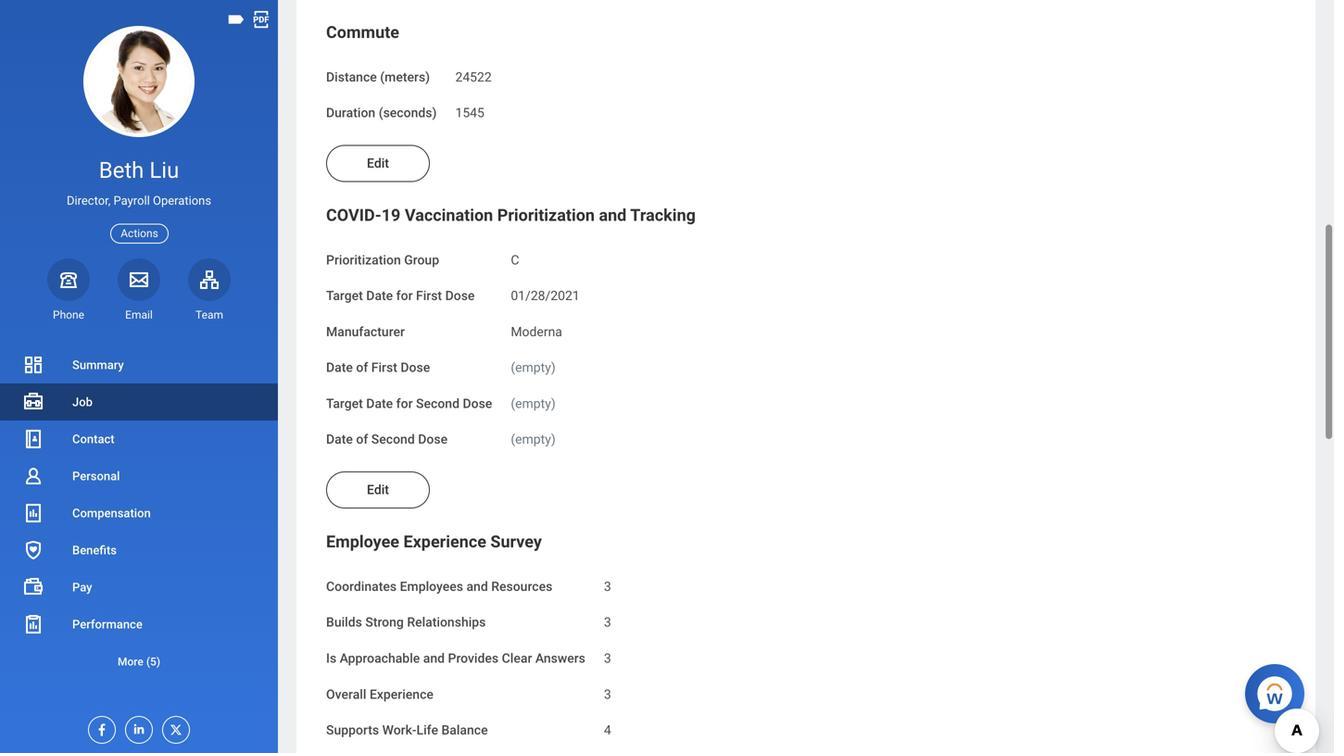 Task type: vqa. For each thing, say whether or not it's contained in the screenshot.


Task type: describe. For each thing, give the bounding box(es) containing it.
3 for coordinates employees and resources
[[604, 579, 611, 594]]

director, payroll operations
[[67, 194, 211, 208]]

actions button
[[110, 224, 168, 243]]

24522
[[455, 69, 492, 85]]

team beth liu element
[[188, 307, 231, 322]]

distance
[[326, 69, 377, 85]]

builds
[[326, 615, 362, 630]]

coordinates employees and resources
[[326, 579, 552, 594]]

target date for first dose element
[[511, 277, 580, 305]]

vaccination
[[405, 206, 493, 225]]

x image
[[163, 717, 183, 737]]

contact image
[[22, 428, 44, 450]]

pay
[[72, 580, 92, 594]]

0 vertical spatial prioritization
[[497, 206, 595, 225]]

is approachable and provides clear answers element
[[604, 640, 611, 667]]

supports work-life balance element
[[604, 712, 611, 739]]

distance (meters) element
[[455, 58, 492, 86]]

is approachable and provides clear answers
[[326, 651, 585, 666]]

more (5)
[[118, 655, 160, 668]]

phone beth liu element
[[47, 307, 90, 322]]

date down date of first dose
[[366, 396, 393, 411]]

phone
[[53, 308, 84, 321]]

and for resources
[[466, 579, 488, 594]]

pay image
[[22, 576, 44, 599]]

0 vertical spatial second
[[416, 396, 460, 411]]

clear
[[502, 651, 532, 666]]

3 for overall experience
[[604, 687, 611, 702]]

actions
[[121, 227, 158, 240]]

1 horizontal spatial first
[[416, 288, 442, 304]]

job
[[72, 395, 93, 409]]

linkedin image
[[126, 717, 146, 737]]

(seconds)
[[379, 105, 437, 121]]

employee experience survey
[[326, 532, 542, 552]]

survey
[[490, 532, 542, 552]]

manufacturer
[[326, 324, 405, 340]]

overall
[[326, 687, 366, 702]]

phone image
[[56, 268, 82, 291]]

job image
[[22, 391, 44, 413]]

commute
[[326, 23, 399, 42]]

duration (seconds) element
[[455, 94, 484, 122]]

for for second
[[396, 396, 413, 411]]

experience for employee
[[404, 532, 486, 552]]

phone button
[[47, 258, 90, 322]]

duration (seconds)
[[326, 105, 437, 121]]

and inside group
[[599, 206, 627, 225]]

(empty) for target date for second dose
[[511, 396, 556, 411]]

supports work-life balance
[[326, 723, 488, 738]]

benefits
[[72, 543, 117, 557]]

(meters)
[[380, 69, 430, 85]]

4
[[604, 723, 611, 738]]

benefits image
[[22, 539, 44, 561]]

commute button
[[326, 23, 399, 42]]

and for provides
[[423, 651, 445, 666]]

coordinates employees and resources element
[[604, 568, 611, 595]]

work-
[[382, 723, 416, 738]]

19
[[381, 206, 401, 225]]

list containing summary
[[0, 347, 278, 680]]

of for first
[[356, 360, 368, 375]]

approachable
[[340, 651, 420, 666]]

tracking
[[630, 206, 696, 225]]

overall experience
[[326, 687, 434, 702]]

3 for builds strong relationships
[[604, 615, 611, 630]]

prioritization group
[[326, 252, 439, 268]]

date of first dose
[[326, 360, 430, 375]]

liu
[[149, 157, 179, 183]]

compensation link
[[0, 495, 278, 532]]

strong
[[365, 615, 404, 630]]

facebook image
[[89, 717, 109, 737]]

provides
[[448, 651, 499, 666]]

view team image
[[198, 268, 221, 291]]

email beth liu element
[[118, 307, 160, 322]]

team
[[195, 308, 223, 321]]

compensation
[[72, 506, 151, 520]]



Task type: locate. For each thing, give the bounding box(es) containing it.
beth
[[99, 157, 144, 183]]

dose
[[445, 288, 475, 304], [401, 360, 430, 375], [463, 396, 492, 411], [418, 432, 448, 447]]

moderna element
[[511, 321, 562, 340]]

target down date of first dose
[[326, 396, 363, 411]]

1 horizontal spatial and
[[466, 579, 488, 594]]

employees
[[400, 579, 463, 594]]

more (5) button
[[0, 651, 278, 673]]

0 vertical spatial for
[[396, 288, 413, 304]]

3 (empty) from the top
[[511, 432, 556, 447]]

experience up coordinates employees and resources
[[404, 532, 486, 552]]

date
[[366, 288, 393, 304], [326, 360, 353, 375], [366, 396, 393, 411], [326, 432, 353, 447]]

employee experience survey button
[[326, 532, 542, 552]]

2 of from the top
[[356, 432, 368, 447]]

covid-19 vaccination prioritization and tracking group
[[326, 204, 1286, 449]]

for for first
[[396, 288, 413, 304]]

relationships
[[407, 615, 486, 630]]

and left resources in the left bottom of the page
[[466, 579, 488, 594]]

summary link
[[0, 347, 278, 384]]

benefits link
[[0, 532, 278, 569]]

operations
[[153, 194, 211, 208]]

3 for is approachable and provides clear answers
[[604, 651, 611, 666]]

c
[[511, 252, 519, 268]]

1 vertical spatial first
[[371, 360, 397, 375]]

moderna
[[511, 324, 562, 340]]

(empty)
[[511, 360, 556, 375], [511, 396, 556, 411], [511, 432, 556, 447]]

resources
[[491, 579, 552, 594]]

builds strong relationships
[[326, 615, 486, 630]]

director,
[[67, 194, 111, 208]]

2 (empty) from the top
[[511, 396, 556, 411]]

overall experience element
[[604, 676, 611, 703]]

0 vertical spatial (empty)
[[511, 360, 556, 375]]

contact
[[72, 432, 115, 446]]

2 vertical spatial and
[[423, 651, 445, 666]]

view printable version (pdf) image
[[251, 9, 271, 30]]

duration
[[326, 105, 375, 121]]

email button
[[118, 258, 160, 322]]

first down manufacturer
[[371, 360, 397, 375]]

0 vertical spatial target
[[326, 288, 363, 304]]

edit
[[367, 156, 389, 171], [367, 482, 389, 498]]

answers
[[535, 651, 585, 666]]

2 3 from the top
[[604, 615, 611, 630]]

1 vertical spatial and
[[466, 579, 488, 594]]

1 3 from the top
[[604, 579, 611, 594]]

edit down duration (seconds)
[[367, 156, 389, 171]]

covid-
[[326, 206, 381, 225]]

0 vertical spatial edit
[[367, 156, 389, 171]]

personal
[[72, 469, 120, 483]]

1 edit from the top
[[367, 156, 389, 171]]

1 vertical spatial second
[[371, 432, 415, 447]]

0 vertical spatial first
[[416, 288, 442, 304]]

target date for second dose
[[326, 396, 492, 411]]

beth liu
[[99, 157, 179, 183]]

more (5) button
[[0, 643, 278, 680]]

navigation pane region
[[0, 0, 278, 753]]

0 horizontal spatial prioritization
[[326, 252, 401, 268]]

of for second
[[356, 432, 368, 447]]

3 up builds strong relationships element
[[604, 579, 611, 594]]

edit button down date of second dose
[[326, 472, 430, 509]]

compensation image
[[22, 502, 44, 524]]

0 horizontal spatial second
[[371, 432, 415, 447]]

1 vertical spatial of
[[356, 432, 368, 447]]

01/28/2021
[[511, 288, 580, 304]]

target date for first dose
[[326, 288, 475, 304]]

target up manufacturer
[[326, 288, 363, 304]]

date down manufacturer
[[326, 360, 353, 375]]

1 (empty) from the top
[[511, 360, 556, 375]]

1545
[[455, 105, 484, 121]]

(empty) for date of first dose
[[511, 360, 556, 375]]

2 edit button from the top
[[326, 472, 430, 509]]

second down target date for second dose
[[371, 432, 415, 447]]

commute group
[[326, 21, 1286, 123]]

1 target from the top
[[326, 288, 363, 304]]

balance
[[441, 723, 488, 738]]

2 target from the top
[[326, 396, 363, 411]]

1 horizontal spatial second
[[416, 396, 460, 411]]

of down target date for second dose
[[356, 432, 368, 447]]

3 up is approachable and provides clear answers element
[[604, 615, 611, 630]]

mail image
[[128, 268, 150, 291]]

experience up work-
[[370, 687, 434, 702]]

second up date of second dose
[[416, 396, 460, 411]]

2 edit from the top
[[367, 482, 389, 498]]

1 vertical spatial edit
[[367, 482, 389, 498]]

contact link
[[0, 421, 278, 458]]

employee
[[326, 532, 399, 552]]

personal image
[[22, 465, 44, 487]]

life
[[416, 723, 438, 738]]

3 up supports work-life balance element at the bottom left of the page
[[604, 687, 611, 702]]

3 3 from the top
[[604, 651, 611, 666]]

prioritization up c
[[497, 206, 595, 225]]

1 horizontal spatial prioritization
[[497, 206, 595, 225]]

date of second dose
[[326, 432, 448, 447]]

2 horizontal spatial and
[[599, 206, 627, 225]]

0 vertical spatial of
[[356, 360, 368, 375]]

3
[[604, 579, 611, 594], [604, 615, 611, 630], [604, 651, 611, 666], [604, 687, 611, 702]]

target
[[326, 288, 363, 304], [326, 396, 363, 411]]

0 vertical spatial and
[[599, 206, 627, 225]]

1 for from the top
[[396, 288, 413, 304]]

1 vertical spatial target
[[326, 396, 363, 411]]

summary image
[[22, 354, 44, 376]]

date down prioritization group
[[366, 288, 393, 304]]

prioritization
[[497, 206, 595, 225], [326, 252, 401, 268]]

personal link
[[0, 458, 278, 495]]

distance (meters)
[[326, 69, 430, 85]]

experience for overall
[[370, 687, 434, 702]]

1 vertical spatial edit button
[[326, 472, 430, 509]]

prioritization down covid-
[[326, 252, 401, 268]]

2 vertical spatial (empty)
[[511, 432, 556, 447]]

pay link
[[0, 569, 278, 606]]

target for target date for second dose
[[326, 396, 363, 411]]

email
[[125, 308, 153, 321]]

of
[[356, 360, 368, 375], [356, 432, 368, 447]]

1 vertical spatial for
[[396, 396, 413, 411]]

4 3 from the top
[[604, 687, 611, 702]]

and left tracking
[[599, 206, 627, 225]]

performance image
[[22, 613, 44, 636]]

builds strong relationships element
[[604, 604, 611, 631]]

1 vertical spatial prioritization
[[326, 252, 401, 268]]

of down manufacturer
[[356, 360, 368, 375]]

1 edit button from the top
[[326, 145, 430, 182]]

list
[[0, 347, 278, 680]]

is
[[326, 651, 336, 666]]

0 vertical spatial experience
[[404, 532, 486, 552]]

for
[[396, 288, 413, 304], [396, 396, 413, 411]]

(empty) for date of second dose
[[511, 432, 556, 447]]

summary
[[72, 358, 124, 372]]

0 horizontal spatial first
[[371, 360, 397, 375]]

covid-19 vaccination prioritization and tracking button
[[326, 206, 696, 225]]

2 for from the top
[[396, 396, 413, 411]]

(5)
[[146, 655, 160, 668]]

coordinates
[[326, 579, 397, 594]]

payroll
[[114, 194, 150, 208]]

1 vertical spatial experience
[[370, 687, 434, 702]]

edit button down duration (seconds)
[[326, 145, 430, 182]]

job link
[[0, 384, 278, 421]]

for down 'group' on the left
[[396, 288, 413, 304]]

performance
[[72, 618, 143, 631]]

second
[[416, 396, 460, 411], [371, 432, 415, 447]]

for up date of second dose
[[396, 396, 413, 411]]

performance link
[[0, 606, 278, 643]]

team link
[[188, 258, 231, 322]]

employee experience survey group
[[326, 531, 1286, 753]]

target for target date for first dose
[[326, 288, 363, 304]]

0 vertical spatial edit button
[[326, 145, 430, 182]]

1 of from the top
[[356, 360, 368, 375]]

and
[[599, 206, 627, 225], [466, 579, 488, 594], [423, 651, 445, 666]]

covid-19 vaccination prioritization and tracking
[[326, 206, 696, 225]]

1 vertical spatial (empty)
[[511, 396, 556, 411]]

0 horizontal spatial and
[[423, 651, 445, 666]]

and down the relationships on the bottom left
[[423, 651, 445, 666]]

supports
[[326, 723, 379, 738]]

group
[[404, 252, 439, 268]]

first
[[416, 288, 442, 304], [371, 360, 397, 375]]

first down 'group' on the left
[[416, 288, 442, 304]]

date down target date for second dose
[[326, 432, 353, 447]]

3 up overall experience element
[[604, 651, 611, 666]]

more
[[118, 655, 143, 668]]

edit down date of second dose
[[367, 482, 389, 498]]

tag image
[[226, 9, 246, 30]]



